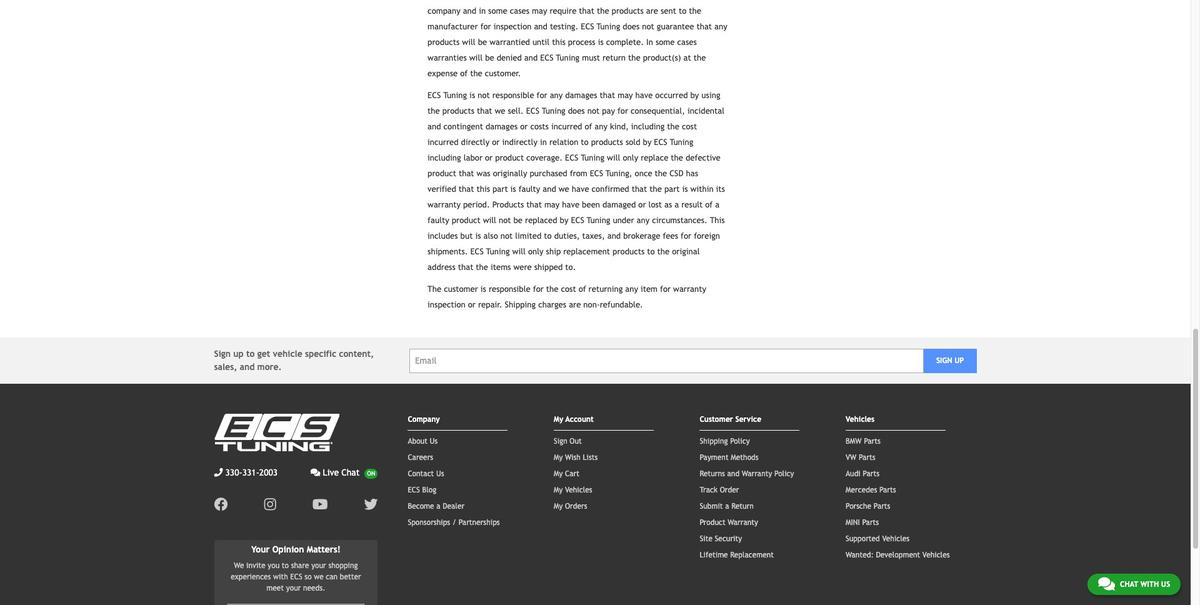 Task type: locate. For each thing, give the bounding box(es) containing it.
matters!
[[307, 545, 341, 555]]

using
[[702, 91, 721, 100]]

cost down incidental
[[682, 122, 697, 131]]

0 horizontal spatial some
[[488, 6, 507, 16]]

tuning
[[597, 22, 620, 31], [556, 53, 580, 63], [443, 91, 467, 100], [542, 106, 566, 116], [670, 138, 694, 147], [581, 153, 605, 163], [587, 216, 610, 225], [486, 247, 510, 256]]

0 vertical spatial including
[[631, 122, 665, 131]]

my left wish
[[554, 453, 563, 462]]

includes
[[428, 231, 458, 241]]

with
[[273, 573, 288, 581], [1141, 580, 1159, 589]]

1 my from the top
[[554, 415, 563, 424]]

1 horizontal spatial faulty
[[519, 184, 540, 194]]

my orders link
[[554, 502, 587, 511]]

0 horizontal spatial cost
[[561, 285, 576, 294]]

0 vertical spatial policy
[[730, 437, 750, 446]]

have down "from"
[[572, 184, 589, 194]]

mini parts
[[846, 518, 879, 527]]

for
[[509, 0, 520, 0], [481, 22, 491, 31], [537, 91, 547, 100], [618, 106, 628, 116], [681, 231, 692, 241], [533, 285, 544, 294], [660, 285, 671, 294]]

of right result
[[705, 200, 713, 210]]

0 horizontal spatial inspection
[[428, 300, 466, 310]]

shipping inside the customer is responsible for the cost of returning any item for warranty inspection or repair. shipping charges are non-refundable.
[[505, 300, 536, 310]]

2 my from the top
[[554, 453, 563, 462]]

1 horizontal spatial warranty
[[522, 0, 555, 0]]

customer
[[444, 285, 478, 294]]

and right sales,
[[240, 362, 255, 372]]

0 vertical spatial some
[[488, 6, 507, 16]]

so
[[305, 573, 312, 581]]

lifetime replacement link
[[700, 551, 774, 560]]

and up until
[[534, 22, 548, 31]]

brokerage
[[623, 231, 661, 241]]

cost inside the customer is responsible for the cost of returning any item for warranty inspection or repair. shipping charges are non-refundable.
[[561, 285, 576, 294]]

this down testing.
[[552, 38, 566, 47]]

that down the "labor"
[[459, 169, 474, 178]]

incurred
[[551, 122, 582, 131], [428, 138, 459, 147]]

in inside the all products returned for warranty inspection are subject to testing within our company and in some cases may require that the products are sent to the manufacturer for inspection and testing. ecs tuning does not guarantee that any products will be warrantied until this process is complete. in some cases warranties will be denied and ecs tuning must return the product(s) at the expense of the customer.
[[479, 6, 486, 16]]

2003
[[259, 468, 278, 478]]

consequential,
[[631, 106, 685, 116]]

1 horizontal spatial are
[[598, 0, 610, 0]]

lifetime
[[700, 551, 728, 560]]

us right contact on the bottom left of page
[[436, 470, 444, 478]]

that up pay
[[600, 91, 615, 100]]

that up the contingent
[[477, 106, 492, 116]]

0 horizontal spatial chat
[[342, 468, 360, 478]]

1 vertical spatial product
[[428, 169, 456, 178]]

be left denied
[[485, 53, 494, 63]]

also
[[484, 231, 498, 241]]

is inside the customer is responsible for the cost of returning any item for warranty inspection or repair. shipping charges are non-refundable.
[[481, 285, 486, 294]]

my for my wish lists
[[554, 453, 563, 462]]

have up consequential,
[[636, 91, 653, 100]]

1 horizontal spatial cost
[[682, 122, 697, 131]]

0 vertical spatial by
[[691, 91, 699, 100]]

company
[[408, 415, 440, 424]]

1 vertical spatial this
[[477, 184, 490, 194]]

the right at
[[694, 53, 706, 63]]

sign inside button
[[936, 356, 952, 365]]

we down purchased
[[559, 184, 569, 194]]

chat with us
[[1120, 580, 1170, 589]]

subject
[[613, 0, 640, 0]]

0 horizontal spatial by
[[560, 216, 569, 225]]

within left "our"
[[681, 0, 704, 0]]

0 horizontal spatial faulty
[[428, 216, 449, 225]]

your right meet
[[286, 584, 301, 593]]

not inside the all products returned for warranty inspection are subject to testing within our company and in some cases may require that the products are sent to the manufacturer for inspection and testing. ecs tuning does not guarantee that any products will be warrantied until this process is complete. in some cases warranties will be denied and ecs tuning must return the product(s) at the expense of the customer.
[[642, 22, 654, 31]]

1 vertical spatial faulty
[[428, 216, 449, 225]]

of
[[460, 69, 468, 78], [585, 122, 592, 131], [705, 200, 713, 210], [579, 285, 586, 294]]

0 vertical spatial have
[[636, 91, 653, 100]]

is up must
[[598, 38, 604, 47]]

0 horizontal spatial damages
[[486, 122, 518, 131]]

not
[[642, 22, 654, 31], [478, 91, 490, 100], [587, 106, 600, 116], [499, 216, 511, 225], [501, 231, 513, 241]]

of up non-
[[579, 285, 586, 294]]

products up the contingent
[[442, 106, 474, 116]]

1 horizontal spatial in
[[540, 138, 547, 147]]

1 vertical spatial inspection
[[494, 22, 532, 31]]

sign inside sign up to get vehicle specific content, sales, and more.
[[214, 349, 231, 359]]

in up coverage.
[[540, 138, 547, 147]]

mini
[[846, 518, 860, 527]]

0 vertical spatial responsible
[[492, 91, 534, 100]]

the up the lost at the right of the page
[[650, 184, 662, 194]]

1 vertical spatial within
[[691, 184, 714, 194]]

submit a return link
[[700, 502, 754, 511]]

some right in
[[656, 38, 675, 47]]

0 horizontal spatial part
[[493, 184, 508, 194]]

1 vertical spatial your
[[286, 584, 301, 593]]

shopping
[[328, 561, 358, 570]]

to inside we invite you to share your shopping experiences with ecs so we can better meet your needs.
[[282, 561, 289, 570]]

with right comments image
[[1141, 580, 1159, 589]]

customer.
[[485, 69, 521, 78]]

sponsorships / partnerships
[[408, 518, 500, 527]]

1 vertical spatial only
[[528, 247, 544, 256]]

1 horizontal spatial does
[[623, 22, 640, 31]]

0 vertical spatial may
[[532, 6, 547, 16]]

may left the require at the top
[[532, 6, 547, 16]]

not down 'customer.'
[[478, 91, 490, 100]]

is up "repair."
[[481, 285, 486, 294]]

more.
[[257, 362, 282, 372]]

or left the lost at the right of the page
[[639, 200, 646, 210]]

is up result
[[682, 184, 688, 194]]

your up so
[[311, 561, 326, 570]]

1 vertical spatial in
[[540, 138, 547, 147]]

3 my from the top
[[554, 470, 563, 478]]

2 vertical spatial may
[[544, 200, 560, 210]]

any up brokerage
[[637, 216, 650, 225]]

0 vertical spatial warranty
[[522, 0, 555, 0]]

to left get
[[246, 349, 255, 359]]

for right pay
[[618, 106, 628, 116]]

and up order
[[727, 470, 740, 478]]

become a dealer
[[408, 502, 465, 511]]

returning
[[589, 285, 623, 294]]

of right expense
[[460, 69, 468, 78]]

parts up porsche parts
[[880, 486, 896, 495]]

parts for vw parts
[[859, 453, 876, 462]]

1 horizontal spatial sign
[[554, 437, 567, 446]]

with inside we invite you to share your shopping experiences with ecs so we can better meet your needs.
[[273, 573, 288, 581]]

warranty inside ecs tuning is not responsible for any damages that may have occurred by using the products that we sell. ecs tuning does not pay for consequential, incidental and contingent damages or costs incurred of any kind, including the cost incurred directly or indirectly in relation to products sold by ecs tuning including labor or product coverage. ecs tuning will only replace the defective product that was originally purchased from ecs tuning, once the csd has verified that this part is faulty and we have confirmed that the part is within its warranty period. products that may have been damaged or lost as a result of a faulty product will not be replaced by ecs tuning under any circumstances. this includes but is also not limited to duties, taxes, and brokerage fees for foreign shipments. ecs tuning will only ship replacement products to the original address that the items were shipped to.
[[428, 200, 461, 210]]

1 horizontal spatial shipping
[[700, 437, 728, 446]]

charges
[[538, 300, 567, 310]]

tuning,
[[606, 169, 632, 178]]

2 vertical spatial inspection
[[428, 300, 466, 310]]

in inside ecs tuning is not responsible for any damages that may have occurred by using the products that we sell. ecs tuning does not pay for consequential, incidental and contingent damages or costs incurred of any kind, including the cost incurred directly or indirectly in relation to products sold by ecs tuning including labor or product coverage. ecs tuning will only replace the defective product that was originally purchased from ecs tuning, once the csd has verified that this part is faulty and we have confirmed that the part is within its warranty period. products that may have been damaged or lost as a result of a faulty product will not be replaced by ecs tuning under any circumstances. this includes but is also not limited to duties, taxes, and brokerage fees for foreign shipments. ecs tuning will only ship replacement products to the original address that the items were shipped to.
[[540, 138, 547, 147]]

inspection down the
[[428, 300, 466, 310]]

inspection up the require at the top
[[558, 0, 596, 0]]

verified
[[428, 184, 456, 194]]

0 vertical spatial product
[[495, 153, 524, 163]]

in down returned
[[479, 6, 486, 16]]

1 vertical spatial we
[[559, 184, 569, 194]]

track order link
[[700, 486, 739, 495]]

parts for mini parts
[[862, 518, 879, 527]]

including left the "labor"
[[428, 153, 461, 163]]

0 horizontal spatial are
[[569, 300, 581, 310]]

0 horizontal spatial we
[[314, 573, 324, 581]]

2 vertical spatial warranty
[[673, 285, 706, 294]]

my for my cart
[[554, 470, 563, 478]]

invite
[[246, 561, 266, 570]]

shipments.
[[428, 247, 468, 256]]

1 vertical spatial shipping
[[700, 437, 728, 446]]

be left warrantied
[[478, 38, 487, 47]]

parts for bmw parts
[[864, 437, 881, 446]]

comments image
[[311, 468, 320, 477]]

damages
[[565, 91, 597, 100], [486, 122, 518, 131]]

2 horizontal spatial inspection
[[558, 0, 596, 0]]

some
[[488, 6, 507, 16], [656, 38, 675, 47]]

0 vertical spatial only
[[623, 153, 638, 163]]

warranty down the original on the top of page
[[673, 285, 706, 294]]

some down returned
[[488, 6, 507, 16]]

0 vertical spatial within
[[681, 0, 704, 0]]

this inside ecs tuning is not responsible for any damages that may have occurred by using the products that we sell. ecs tuning does not pay for consequential, incidental and contingent damages or costs incurred of any kind, including the cost incurred directly or indirectly in relation to products sold by ecs tuning including labor or product coverage. ecs tuning will only replace the defective product that was originally purchased from ecs tuning, once the csd has verified that this part is faulty and we have confirmed that the part is within its warranty period. products that may have been damaged or lost as a result of a faulty product will not be replaced by ecs tuning under any circumstances. this includes but is also not limited to duties, taxes, and brokerage fees for foreign shipments. ecs tuning will only ship replacement products to the original address that the items were shipped to.
[[477, 184, 490, 194]]

track
[[700, 486, 718, 495]]

policy
[[730, 437, 750, 446], [775, 470, 794, 478]]

2 horizontal spatial sign
[[936, 356, 952, 365]]

1 horizontal spatial damages
[[565, 91, 597, 100]]

supported vehicles link
[[846, 535, 910, 543]]

wanted:
[[846, 551, 874, 560]]

my for my vehicles
[[554, 486, 563, 495]]

within down has
[[691, 184, 714, 194]]

payment methods link
[[700, 453, 759, 462]]

sign up button
[[924, 349, 977, 373]]

have
[[636, 91, 653, 100], [572, 184, 589, 194], [562, 200, 580, 210]]

get
[[257, 349, 270, 359]]

is down originally on the left top of the page
[[511, 184, 516, 194]]

0 horizontal spatial incurred
[[428, 138, 459, 147]]

for up charges
[[533, 285, 544, 294]]

returns and warranty policy link
[[700, 470, 794, 478]]

0 horizontal spatial this
[[477, 184, 490, 194]]

0 vertical spatial chat
[[342, 468, 360, 478]]

we
[[495, 106, 506, 116], [559, 184, 569, 194], [314, 573, 324, 581]]

part up the as
[[664, 184, 680, 194]]

not up in
[[642, 22, 654, 31]]

0 vertical spatial us
[[430, 437, 438, 446]]

0 vertical spatial does
[[623, 22, 640, 31]]

wish
[[565, 453, 581, 462]]

1 horizontal spatial with
[[1141, 580, 1159, 589]]

ecs up replace
[[654, 138, 668, 147]]

and
[[463, 6, 477, 16], [534, 22, 548, 31], [524, 53, 538, 63], [428, 122, 441, 131], [543, 184, 556, 194], [607, 231, 621, 241], [240, 362, 255, 372], [727, 470, 740, 478]]

0 vertical spatial in
[[479, 6, 486, 16]]

part up products at the top of the page
[[493, 184, 508, 194]]

indirectly
[[502, 138, 538, 147]]

denied
[[497, 53, 522, 63]]

ecs left so
[[290, 573, 302, 581]]

the
[[428, 285, 441, 294]]

0 horizontal spatial warranty
[[428, 200, 461, 210]]

5 my from the top
[[554, 502, 563, 511]]

my vehicles link
[[554, 486, 592, 495]]

parts down 'porsche parts' link
[[862, 518, 879, 527]]

up inside sign up to get vehicle specific content, sales, and more.
[[233, 349, 244, 359]]

2 vertical spatial be
[[514, 216, 523, 225]]

up for sign up
[[955, 356, 964, 365]]

cases up warrantied
[[510, 6, 530, 16]]

0 vertical spatial we
[[495, 106, 506, 116]]

may up replaced
[[544, 200, 560, 210]]

0 horizontal spatial up
[[233, 349, 244, 359]]

payment methods
[[700, 453, 759, 462]]

site security
[[700, 535, 742, 543]]

share
[[291, 561, 309, 570]]

Email email field
[[409, 349, 924, 373]]

0 vertical spatial this
[[552, 38, 566, 47]]

1 part from the left
[[493, 184, 508, 194]]

4 my from the top
[[554, 486, 563, 495]]

0 horizontal spatial in
[[479, 6, 486, 16]]

0 horizontal spatial does
[[568, 106, 585, 116]]

products down subject
[[612, 6, 644, 16]]

may up kind,
[[618, 91, 633, 100]]

1 horizontal spatial including
[[631, 122, 665, 131]]

sell.
[[508, 106, 524, 116]]

testing
[[653, 0, 678, 0]]

experiences
[[231, 573, 271, 581]]

1 horizontal spatial up
[[955, 356, 964, 365]]

has
[[686, 169, 698, 178]]

0 horizontal spatial cases
[[510, 6, 530, 16]]

cart
[[565, 470, 579, 478]]

inspection up warrantied
[[494, 22, 532, 31]]

0 horizontal spatial sign
[[214, 349, 231, 359]]

tuning down expense
[[443, 91, 467, 100]]

shipping up payment
[[700, 437, 728, 446]]

any inside the all products returned for warranty inspection are subject to testing within our company and in some cases may require that the products are sent to the manufacturer for inspection and testing. ecs tuning does not guarantee that any products will be warrantied until this process is complete. in some cases warranties will be denied and ecs tuning must return the product(s) at the expense of the customer.
[[715, 22, 728, 31]]

ship
[[546, 247, 561, 256]]

1 horizontal spatial some
[[656, 38, 675, 47]]

0 horizontal spatial shipping
[[505, 300, 536, 310]]

0 vertical spatial cost
[[682, 122, 697, 131]]

for right returned
[[509, 0, 520, 0]]

shipping policy
[[700, 437, 750, 446]]

methods
[[731, 453, 759, 462]]

warranty inside the all products returned for warranty inspection are subject to testing within our company and in some cases may require that the products are sent to the manufacturer for inspection and testing. ecs tuning does not guarantee that any products will be warrantied until this process is complete. in some cases warranties will be denied and ecs tuning must return the product(s) at the expense of the customer.
[[522, 0, 555, 0]]

my down my cart on the left bottom
[[554, 486, 563, 495]]

out
[[570, 437, 582, 446]]

my vehicles
[[554, 486, 592, 495]]

does left pay
[[568, 106, 585, 116]]

warranty down verified
[[428, 200, 461, 210]]

chat right live
[[342, 468, 360, 478]]

0 vertical spatial faulty
[[519, 184, 540, 194]]

1 vertical spatial are
[[646, 6, 658, 16]]

0 vertical spatial your
[[311, 561, 326, 570]]

including
[[631, 122, 665, 131], [428, 153, 461, 163]]

0 horizontal spatial with
[[273, 573, 288, 581]]

mini parts link
[[846, 518, 879, 527]]

2 part from the left
[[664, 184, 680, 194]]

twitter logo image
[[364, 498, 378, 511]]

chat right comments image
[[1120, 580, 1139, 589]]

does inside the all products returned for warranty inspection are subject to testing within our company and in some cases may require that the products are sent to the manufacturer for inspection and testing. ecs tuning does not guarantee that any products will be warrantied until this process is complete. in some cases warranties will be denied and ecs tuning must return the product(s) at the expense of the customer.
[[623, 22, 640, 31]]

0 vertical spatial incurred
[[551, 122, 582, 131]]

parts for porsche parts
[[874, 502, 891, 511]]

warrantied
[[490, 38, 530, 47]]

1 vertical spatial including
[[428, 153, 461, 163]]

cases up at
[[677, 38, 697, 47]]

youtube logo image
[[312, 498, 328, 511]]

any
[[715, 22, 728, 31], [550, 91, 563, 100], [595, 122, 608, 131], [637, 216, 650, 225], [625, 285, 638, 294]]

or right directly
[[492, 138, 500, 147]]

1 horizontal spatial this
[[552, 38, 566, 47]]

the left 'customer.'
[[470, 69, 483, 78]]

my for my account
[[554, 415, 563, 424]]

warranty down return
[[728, 518, 758, 527]]

1 vertical spatial does
[[568, 106, 585, 116]]

parts up mercedes parts link
[[863, 470, 880, 478]]

will up tuning,
[[607, 153, 620, 163]]

foreign
[[694, 231, 720, 241]]

result
[[682, 200, 703, 210]]

us for contact us
[[436, 470, 444, 478]]

1 vertical spatial us
[[436, 470, 444, 478]]

1 vertical spatial policy
[[775, 470, 794, 478]]

items
[[491, 263, 511, 272]]

us
[[430, 437, 438, 446], [436, 470, 444, 478], [1161, 580, 1170, 589]]

parts right bmw
[[864, 437, 881, 446]]

1 vertical spatial responsible
[[489, 285, 531, 294]]

2 vertical spatial are
[[569, 300, 581, 310]]

is
[[598, 38, 604, 47], [470, 91, 475, 100], [511, 184, 516, 194], [682, 184, 688, 194], [475, 231, 481, 241], [481, 285, 486, 294]]

does up complete.
[[623, 22, 640, 31]]

security
[[715, 535, 742, 543]]

0 vertical spatial warranty
[[742, 470, 772, 478]]

the inside the customer is responsible for the cost of returning any item for warranty inspection or repair. shipping charges are non-refundable.
[[546, 285, 559, 294]]

within inside the all products returned for warranty inspection are subject to testing within our company and in some cases may require that the products are sent to the manufacturer for inspection and testing. ecs tuning does not guarantee that any products will be warrantied until this process is complete. in some cases warranties will be denied and ecs tuning must return the product(s) at the expense of the customer.
[[681, 0, 704, 0]]

products
[[492, 200, 524, 210]]

incurred up relation
[[551, 122, 582, 131]]

1 horizontal spatial chat
[[1120, 580, 1139, 589]]

by up duties,
[[560, 216, 569, 225]]

up inside button
[[955, 356, 964, 365]]

or
[[520, 122, 528, 131], [492, 138, 500, 147], [485, 153, 493, 163], [639, 200, 646, 210], [468, 300, 476, 310]]

parts down mercedes parts
[[874, 502, 891, 511]]

a
[[675, 200, 679, 210], [715, 200, 720, 210], [437, 502, 440, 511], [725, 502, 729, 511]]

1 horizontal spatial cases
[[677, 38, 697, 47]]

your opinion matters!
[[251, 545, 341, 555]]

does
[[623, 22, 640, 31], [568, 106, 585, 116]]



Task type: vqa. For each thing, say whether or not it's contained in the screenshot.
The Common
no



Task type: describe. For each thing, give the bounding box(es) containing it.
product warranty
[[700, 518, 758, 527]]

and down until
[[524, 53, 538, 63]]

1 vertical spatial cases
[[677, 38, 697, 47]]

replacement
[[730, 551, 774, 560]]

is up the contingent
[[470, 91, 475, 100]]

the down fees
[[657, 247, 670, 256]]

330-331-2003
[[225, 468, 278, 478]]

does inside ecs tuning is not responsible for any damages that may have occurred by using the products that we sell. ecs tuning does not pay for consequential, incidental and contingent damages or costs incurred of any kind, including the cost incurred directly or indirectly in relation to products sold by ecs tuning including labor or product coverage. ecs tuning will only replace the defective product that was originally purchased from ecs tuning, once the csd has verified that this part is faulty and we have confirmed that the part is within its warranty period. products that may have been damaged or lost as a result of a faulty product will not be replaced by ecs tuning under any circumstances. this includes but is also not limited to duties, taxes, and brokerage fees for foreign shipments. ecs tuning will only ship replacement products to the original address that the items were shipped to.
[[568, 106, 585, 116]]

the down expense
[[428, 106, 440, 116]]

tuning up taxes,
[[587, 216, 610, 225]]

fees
[[663, 231, 678, 241]]

up for sign up to get vehicle specific content, sales, and more.
[[233, 349, 244, 359]]

address
[[428, 263, 456, 272]]

our
[[706, 0, 719, 0]]

under
[[613, 216, 634, 225]]

ecs blog link
[[408, 486, 437, 495]]

my wish lists
[[554, 453, 598, 462]]

replace
[[641, 153, 669, 163]]

products down brokerage
[[613, 247, 645, 256]]

a right the as
[[675, 200, 679, 210]]

specific
[[305, 349, 336, 359]]

within inside ecs tuning is not responsible for any damages that may have occurred by using the products that we sell. ecs tuning does not pay for consequential, incidental and contingent damages or costs incurred of any kind, including the cost incurred directly or indirectly in relation to products sold by ecs tuning including labor or product coverage. ecs tuning will only replace the defective product that was originally purchased from ecs tuning, once the csd has verified that this part is faulty and we have confirmed that the part is within its warranty period. products that may have been damaged or lost as a result of a faulty product will not be replaced by ecs tuning under any circumstances. this includes but is also not limited to duties, taxes, and brokerage fees for foreign shipments. ecs tuning will only ship replacement products to the original address that the items were shipped to.
[[691, 184, 714, 194]]

sign up to get vehicle specific content, sales, and more.
[[214, 349, 374, 372]]

payment
[[700, 453, 729, 462]]

as
[[665, 200, 672, 210]]

vehicles up bmw parts link
[[846, 415, 875, 424]]

mercedes parts link
[[846, 486, 896, 495]]

0 vertical spatial are
[[598, 0, 610, 0]]

will right warranties
[[469, 53, 483, 63]]

testing.
[[550, 22, 579, 31]]

at
[[684, 53, 691, 63]]

originally
[[493, 169, 527, 178]]

that up customer
[[458, 263, 473, 272]]

any inside the customer is responsible for the cost of returning any item for warranty inspection or repair. shipping charges are non-refundable.
[[625, 285, 638, 294]]

csd
[[670, 169, 684, 178]]

that up replaced
[[527, 200, 542, 210]]

/
[[453, 518, 456, 527]]

is inside the all products returned for warranty inspection are subject to testing within our company and in some cases may require that the products are sent to the manufacturer for inspection and testing. ecs tuning does not guarantee that any products will be warrantied until this process is complete. in some cases warranties will be denied and ecs tuning must return the product(s) at the expense of the customer.
[[598, 38, 604, 47]]

not right also
[[501, 231, 513, 241]]

1 vertical spatial damages
[[486, 122, 518, 131]]

vehicles up orders
[[565, 486, 592, 495]]

replacement
[[563, 247, 610, 256]]

manufacturer
[[428, 22, 478, 31]]

a left dealer
[[437, 502, 440, 511]]

2 vertical spatial us
[[1161, 580, 1170, 589]]

that down "our"
[[697, 22, 712, 31]]

vehicles up wanted: development vehicles
[[882, 535, 910, 543]]

sign for sign up
[[936, 356, 952, 365]]

chat with us link
[[1088, 574, 1181, 595]]

0 horizontal spatial your
[[286, 584, 301, 593]]

0 vertical spatial inspection
[[558, 0, 596, 0]]

parts for audi parts
[[863, 470, 880, 478]]

to inside sign up to get vehicle specific content, sales, and more.
[[246, 349, 255, 359]]

relation
[[549, 138, 579, 147]]

to down brokerage
[[647, 247, 655, 256]]

are inside the customer is responsible for the cost of returning any item for warranty inspection or repair. shipping charges are non-refundable.
[[569, 300, 581, 310]]

ecs up "from"
[[565, 153, 579, 163]]

1 vertical spatial be
[[485, 53, 494, 63]]

audi parts
[[846, 470, 880, 478]]

live chat link
[[311, 466, 378, 480]]

tuning up "from"
[[581, 153, 605, 163]]

0 horizontal spatial policy
[[730, 437, 750, 446]]

my orders
[[554, 502, 587, 511]]

the up complete.
[[597, 6, 609, 16]]

development
[[876, 551, 920, 560]]

been
[[582, 200, 600, 210]]

bmw parts link
[[846, 437, 881, 446]]

to right relation
[[581, 138, 589, 147]]

item
[[641, 285, 658, 294]]

contact us
[[408, 470, 444, 478]]

contact
[[408, 470, 434, 478]]

2 horizontal spatial we
[[559, 184, 569, 194]]

0 vertical spatial be
[[478, 38, 487, 47]]

the customer is responsible for the cost of returning any item for warranty inspection or repair. shipping charges are non-refundable.
[[428, 285, 706, 310]]

to left testing
[[643, 0, 650, 0]]

0 horizontal spatial only
[[528, 247, 544, 256]]

careers link
[[408, 453, 433, 462]]

that down once
[[632, 184, 647, 194]]

facebook logo image
[[214, 498, 228, 511]]

submit
[[700, 502, 723, 511]]

1 horizontal spatial only
[[623, 153, 638, 163]]

that right the require at the top
[[579, 6, 595, 16]]

for down returned
[[481, 22, 491, 31]]

a left return
[[725, 502, 729, 511]]

wanted: development vehicles link
[[846, 551, 950, 560]]

of inside the all products returned for warranty inspection are subject to testing within our company and in some cases may require that the products are sent to the manufacturer for inspection and testing. ecs tuning does not guarantee that any products will be warrantied until this process is complete. in some cases warranties will be denied and ecs tuning must return the product(s) at the expense of the customer.
[[460, 69, 468, 78]]

2 vertical spatial have
[[562, 200, 580, 210]]

that up period.
[[459, 184, 474, 194]]

incidental
[[688, 106, 725, 116]]

pay
[[602, 106, 615, 116]]

product
[[700, 518, 726, 527]]

instagram logo image
[[264, 498, 276, 511]]

will down manufacturer
[[462, 38, 476, 47]]

the left 'csd' at right top
[[655, 169, 667, 178]]

tuning up costs
[[542, 106, 566, 116]]

1 vertical spatial chat
[[1120, 580, 1139, 589]]

1 vertical spatial warranty
[[728, 518, 758, 527]]

a up this
[[715, 200, 720, 210]]

audi parts link
[[846, 470, 880, 478]]

we inside we invite you to share your shopping experiences with ecs so we can better meet your needs.
[[314, 573, 324, 581]]

require
[[550, 6, 577, 16]]

in
[[646, 38, 653, 47]]

and down under
[[607, 231, 621, 241]]

limited
[[515, 231, 542, 241]]

refundable.
[[600, 300, 643, 310]]

and inside sign up to get vehicle specific content, sales, and more.
[[240, 362, 255, 372]]

will up were
[[512, 247, 526, 256]]

sign for sign out
[[554, 437, 567, 446]]

0 vertical spatial damages
[[565, 91, 597, 100]]

my cart link
[[554, 470, 579, 478]]

guarantee
[[657, 22, 694, 31]]

1 vertical spatial may
[[618, 91, 633, 100]]

ecs right "from"
[[590, 169, 603, 178]]

not down products at the top of the page
[[499, 216, 511, 225]]

cost inside ecs tuning is not responsible for any damages that may have occurred by using the products that we sell. ecs tuning does not pay for consequential, incidental and contingent damages or costs incurred of any kind, including the cost incurred directly or indirectly in relation to products sold by ecs tuning including labor or product coverage. ecs tuning will only replace the defective product that was originally purchased from ecs tuning, once the csd has verified that this part is faulty and we have confirmed that the part is within its warranty period. products that may have been damaged or lost as a result of a faulty product will not be replaced by ecs tuning under any circumstances. this includes but is also not limited to duties, taxes, and brokerage fees for foreign shipments. ecs tuning will only ship replacement products to the original address that the items were shipped to.
[[682, 122, 697, 131]]

site security link
[[700, 535, 742, 543]]

directly
[[461, 138, 490, 147]]

original
[[672, 247, 700, 256]]

or inside the customer is responsible for the cost of returning any item for warranty inspection or repair. shipping charges are non-refundable.
[[468, 300, 476, 310]]

or left costs
[[520, 122, 528, 131]]

about us
[[408, 437, 438, 446]]

1 horizontal spatial policy
[[775, 470, 794, 478]]

track order
[[700, 486, 739, 495]]

lifetime replacement
[[700, 551, 774, 560]]

duties,
[[554, 231, 580, 241]]

warranties
[[428, 53, 467, 63]]

tuning down process
[[556, 53, 580, 63]]

and down purchased
[[543, 184, 556, 194]]

tuning up the items
[[486, 247, 510, 256]]

for up costs
[[537, 91, 547, 100]]

1 horizontal spatial your
[[311, 561, 326, 570]]

better
[[340, 573, 361, 581]]

1 vertical spatial have
[[572, 184, 589, 194]]

opinion
[[272, 545, 304, 555]]

content,
[[339, 349, 374, 359]]

or right the "labor"
[[485, 153, 493, 163]]

tuning up defective
[[670, 138, 694, 147]]

2 vertical spatial product
[[452, 216, 481, 225]]

purchased
[[530, 169, 567, 178]]

ecs down but
[[470, 247, 484, 256]]

vehicles right development
[[923, 551, 950, 560]]

comments image
[[1098, 576, 1115, 591]]

become a dealer link
[[408, 502, 465, 511]]

labor
[[464, 153, 483, 163]]

the up 'csd' at right top
[[671, 153, 683, 163]]

products up company
[[440, 0, 472, 0]]

2 horizontal spatial by
[[691, 91, 699, 100]]

1 vertical spatial incurred
[[428, 138, 459, 147]]

the left the items
[[476, 263, 488, 272]]

ecs tuning image
[[214, 414, 339, 451]]

tuning up complete.
[[597, 22, 620, 31]]

vw
[[846, 453, 857, 462]]

customer service
[[700, 415, 761, 424]]

careers
[[408, 453, 433, 462]]

all products returned for warranty inspection are subject to testing within our company and in some cases may require that the products are sent to the manufacturer for inspection and testing. ecs tuning does not guarantee that any products will be warrantied until this process is complete. in some cases warranties will be denied and ecs tuning must return the product(s) at the expense of the customer.
[[428, 0, 728, 78]]

to up ship
[[544, 231, 552, 241]]

1 vertical spatial by
[[643, 138, 652, 147]]

is right but
[[475, 231, 481, 241]]

your
[[251, 545, 270, 555]]

ecs left blog
[[408, 486, 420, 495]]

ecs inside we invite you to share your shopping experiences with ecs so we can better meet your needs.
[[290, 573, 302, 581]]

and up manufacturer
[[463, 6, 477, 16]]

of left kind,
[[585, 122, 592, 131]]

us for about us
[[430, 437, 438, 446]]

the down consequential,
[[667, 122, 680, 131]]

inspection inside the customer is responsible for the cost of returning any item for warranty inspection or repair. shipping charges are non-refundable.
[[428, 300, 466, 310]]

ecs down expense
[[428, 91, 441, 100]]

responsible inside the customer is responsible for the cost of returning any item for warranty inspection or repair. shipping charges are non-refundable.
[[489, 285, 531, 294]]

lists
[[583, 453, 598, 462]]

0 vertical spatial cases
[[510, 6, 530, 16]]

sign for sign up to get vehicle specific content, sales, and more.
[[214, 349, 231, 359]]

bmw parts
[[846, 437, 881, 446]]

for right item
[[660, 285, 671, 294]]

parts for mercedes parts
[[880, 486, 896, 495]]

partnerships
[[459, 518, 500, 527]]

sign out link
[[554, 437, 582, 446]]

kind,
[[610, 122, 629, 131]]

1 horizontal spatial incurred
[[551, 122, 582, 131]]

sold
[[626, 138, 641, 147]]

not left pay
[[587, 106, 600, 116]]

ecs up duties,
[[571, 216, 584, 225]]

products down kind,
[[591, 138, 623, 147]]

sales,
[[214, 362, 237, 372]]

will up also
[[483, 216, 496, 225]]

this inside the all products returned for warranty inspection are subject to testing within our company and in some cases may require that the products are sent to the manufacturer for inspection and testing. ecs tuning does not guarantee that any products will be warrantied until this process is complete. in some cases warranties will be denied and ecs tuning must return the product(s) at the expense of the customer.
[[552, 38, 566, 47]]

and left the contingent
[[428, 122, 441, 131]]

ecs tuning is not responsible for any damages that may have occurred by using the products that we sell. ecs tuning does not pay for consequential, incidental and contingent damages or costs incurred of any kind, including the cost incurred directly or indirectly in relation to products sold by ecs tuning including labor or product coverage. ecs tuning will only replace the defective product that was originally purchased from ecs tuning, once the csd has verified that this part is faulty and we have confirmed that the part is within its warranty period. products that may have been damaged or lost as a result of a faulty product will not be replaced by ecs tuning under any circumstances. this includes but is also not limited to duties, taxes, and brokerage fees for foreign shipments. ecs tuning will only ship replacement products to the original address that the items were shipped to.
[[428, 91, 725, 272]]

complete.
[[606, 38, 644, 47]]

ecs down until
[[540, 53, 554, 63]]

ecs up process
[[581, 22, 594, 31]]

may inside the all products returned for warranty inspection are subject to testing within our company and in some cases may require that the products are sent to the manufacturer for inspection and testing. ecs tuning does not guarantee that any products will be warrantied until this process is complete. in some cases warranties will be denied and ecs tuning must return the product(s) at the expense of the customer.
[[532, 6, 547, 16]]

products up warranties
[[428, 38, 460, 47]]

defective
[[686, 153, 721, 163]]

331-
[[242, 468, 259, 478]]

the up guarantee
[[689, 6, 701, 16]]

the down complete.
[[628, 53, 641, 63]]

meet
[[267, 584, 284, 593]]

to right sent
[[679, 6, 687, 16]]

order
[[720, 486, 739, 495]]

2 horizontal spatial are
[[646, 6, 658, 16]]

about us link
[[408, 437, 438, 446]]

ecs right sell.
[[526, 106, 540, 116]]

responsible inside ecs tuning is not responsible for any damages that may have occurred by using the products that we sell. ecs tuning does not pay for consequential, incidental and contingent damages or costs incurred of any kind, including the cost incurred directly or indirectly in relation to products sold by ecs tuning including labor or product coverage. ecs tuning will only replace the defective product that was originally purchased from ecs tuning, once the csd has verified that this part is faulty and we have confirmed that the part is within its warranty period. products that may have been damaged or lost as a result of a faulty product will not be replaced by ecs tuning under any circumstances. this includes but is also not limited to duties, taxes, and brokerage fees for foreign shipments. ecs tuning will only ship replacement products to the original address that the items were shipped to.
[[492, 91, 534, 100]]

warranty inside the customer is responsible for the cost of returning any item for warranty inspection or repair. shipping charges are non-refundable.
[[673, 285, 706, 294]]

my for my orders
[[554, 502, 563, 511]]

2 vertical spatial by
[[560, 216, 569, 225]]

1 horizontal spatial inspection
[[494, 22, 532, 31]]

of inside the customer is responsible for the cost of returning any item for warranty inspection or repair. shipping charges are non-refundable.
[[579, 285, 586, 294]]

returns and warranty policy
[[700, 470, 794, 478]]

you
[[268, 561, 280, 570]]

any up relation
[[550, 91, 563, 100]]

any down pay
[[595, 122, 608, 131]]

audi
[[846, 470, 861, 478]]

be inside ecs tuning is not responsible for any damages that may have occurred by using the products that we sell. ecs tuning does not pay for consequential, incidental and contingent damages or costs incurred of any kind, including the cost incurred directly or indirectly in relation to products sold by ecs tuning including labor or product coverage. ecs tuning will only replace the defective product that was originally purchased from ecs tuning, once the csd has verified that this part is faulty and we have confirmed that the part is within its warranty period. products that may have been damaged or lost as a result of a faulty product will not be replaced by ecs tuning under any circumstances. this includes but is also not limited to duties, taxes, and brokerage fees for foreign shipments. ecs tuning will only ship replacement products to the original address that the items were shipped to.
[[514, 216, 523, 225]]

bmw
[[846, 437, 862, 446]]

phone image
[[214, 468, 223, 477]]

for right fees
[[681, 231, 692, 241]]



